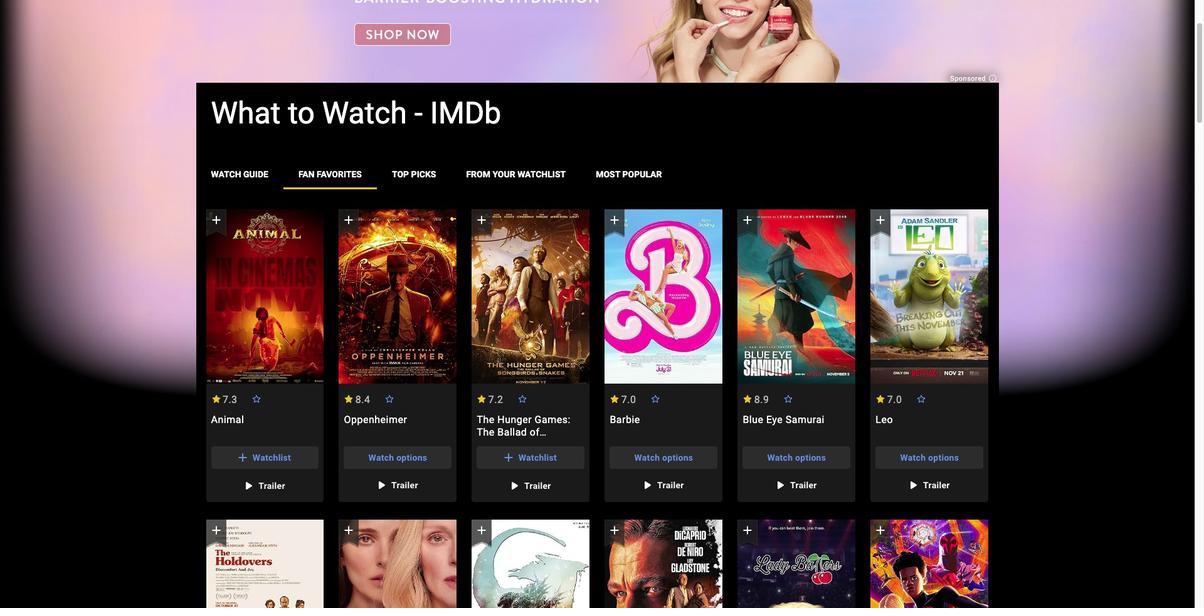 Task type: vqa. For each thing, say whether or not it's contained in the screenshot.
countries
no



Task type: locate. For each thing, give the bounding box(es) containing it.
add image for blue eye samurai image
[[740, 212, 755, 228]]

trailer down leo link
[[923, 481, 950, 491]]

watch options button down blue eye samurai link on the right of page
[[743, 447, 851, 469]]

0 vertical spatial the
[[477, 414, 495, 426]]

animal image
[[206, 210, 324, 384]]

star border inline image up hunger
[[518, 395, 528, 403]]

samurai
[[786, 414, 825, 426]]

1 star inline image from the left
[[211, 395, 221, 403]]

star border inline image up leo link
[[916, 395, 926, 403]]

0 horizontal spatial 7.0
[[621, 394, 636, 406]]

play arrow image down songbirds
[[507, 479, 522, 494]]

options for leo
[[928, 453, 959, 463]]

watch down barbie link
[[634, 453, 660, 463]]

3 star inline image from the left
[[477, 395, 487, 403]]

the hunger games: the ballad of songbirds & snakes link
[[472, 414, 590, 451]]

2 star border inline image from the left
[[518, 395, 528, 403]]

star inline image left '8.4' at the bottom left of the page
[[344, 395, 354, 403]]

2 watchlist from the left
[[519, 453, 557, 463]]

2 star border inline image from the left
[[651, 395, 661, 403]]

watchlist for the hunger games: the ballad of songbirds & snakes
[[519, 453, 557, 463]]

4 options from the left
[[928, 453, 959, 463]]

games:
[[535, 414, 571, 426]]

play arrow image down barbie link
[[640, 478, 655, 493]]

watch options for blue eye samurai
[[767, 453, 826, 463]]

trailer button
[[368, 474, 428, 497], [633, 474, 694, 497], [766, 474, 827, 497], [899, 474, 960, 497], [235, 475, 295, 497], [501, 475, 561, 497]]

add image for the godzilla minus one image
[[474, 523, 489, 538]]

7.0
[[621, 394, 636, 406], [887, 394, 902, 406]]

watchlist button
[[211, 447, 319, 469], [477, 447, 585, 469]]

barbie image
[[605, 210, 723, 384]]

the hunger games: the ballad of songbirds & snakes
[[477, 414, 571, 451]]

star border inline image
[[252, 395, 262, 403], [518, 395, 528, 403], [784, 395, 794, 403], [916, 395, 926, 403]]

1 horizontal spatial 7.0
[[887, 394, 902, 406]]

play arrow image for oppenheimer
[[374, 478, 389, 493]]

watchlist button down of
[[477, 447, 585, 469]]

watch options down leo link
[[900, 453, 959, 463]]

trailer button for blue eye samurai
[[766, 474, 827, 497]]

watch options down blue eye samurai link on the right of page
[[767, 453, 826, 463]]

blue eye samurai link
[[738, 414, 856, 439]]

sponsored
[[950, 75, 988, 83]]

3 options from the left
[[795, 453, 826, 463]]

star inline image for 7.3
[[211, 395, 221, 403]]

star border inline image up barbie link
[[651, 395, 661, 403]]

to
[[288, 95, 315, 131]]

star border inline image
[[385, 395, 395, 403], [651, 395, 661, 403]]

0 horizontal spatial watchlist
[[253, 453, 291, 463]]

watch for blue eye samurai
[[767, 453, 793, 463]]

4 star border inline image from the left
[[916, 395, 926, 403]]

watch options
[[369, 453, 427, 463], [634, 453, 693, 463], [767, 453, 826, 463], [900, 453, 959, 463]]

play arrow image down oppenheimer link
[[374, 478, 389, 493]]

star border inline image up blue eye samurai
[[784, 395, 794, 403]]

star inline image for 8.4
[[344, 395, 354, 403]]

fan
[[298, 169, 315, 179]]

blue eye samurai image
[[738, 210, 856, 384]]

trailer button for oppenheimer
[[368, 474, 428, 497]]

blue eye samurai
[[743, 414, 825, 426]]

2 watch options button from the left
[[610, 447, 718, 469]]

barbie
[[610, 414, 640, 426]]

watch options down barbie link
[[634, 453, 693, 463]]

1 horizontal spatial play arrow image
[[906, 478, 921, 493]]

1 vertical spatial the
[[477, 427, 495, 439]]

options down leo link
[[928, 453, 959, 463]]

play arrow image down animal "link"
[[241, 479, 256, 494]]

watch options for leo
[[900, 453, 959, 463]]

tab list
[[196, 159, 999, 189]]

1 watch options button from the left
[[344, 447, 452, 469]]

1 horizontal spatial star inline image
[[876, 395, 886, 403]]

play arrow image
[[374, 478, 389, 493], [640, 478, 655, 493], [241, 479, 256, 494], [507, 479, 522, 494]]

watchlist button for animal
[[211, 447, 319, 469]]

watch left -
[[322, 95, 407, 131]]

add image for oppenheimer 'image'
[[341, 212, 357, 228]]

watch options button down barbie link
[[610, 447, 718, 469]]

watch down oppenheimer link
[[369, 453, 394, 463]]

watchlist down &
[[519, 453, 557, 463]]

add image for "animal" image
[[209, 212, 224, 228]]

top
[[392, 169, 409, 179]]

watchlist button for the hunger games: the ballad of songbirds & snakes
[[477, 447, 585, 469]]

group containing 7.3
[[206, 209, 324, 502]]

0 horizontal spatial star inline image
[[743, 395, 753, 403]]

watch
[[211, 169, 241, 179]]

trailer button down barbie link
[[633, 474, 694, 497]]

0 horizontal spatial play arrow image
[[773, 478, 788, 493]]

watch down leo link
[[900, 453, 926, 463]]

2 watch options from the left
[[634, 453, 693, 463]]

play arrow image down blue eye samurai link on the right of page
[[773, 478, 788, 493]]

trailer button down blue eye samurai link on the right of page
[[766, 474, 827, 497]]

2 7.0 from the left
[[887, 394, 902, 406]]

watchlist button down animal "link"
[[211, 447, 319, 469]]

hunger
[[498, 414, 532, 426]]

0 horizontal spatial star border inline image
[[385, 395, 395, 403]]

songbirds
[[477, 439, 525, 451]]

star inline image left 8.9
[[743, 395, 753, 403]]

1 star border inline image from the left
[[252, 395, 262, 403]]

watch options for barbie
[[634, 453, 693, 463]]

eye
[[766, 414, 783, 426]]

watch options button down leo link
[[876, 447, 984, 469]]

add image for barbie image
[[607, 212, 622, 228]]

trailer
[[391, 481, 418, 491], [657, 481, 684, 491], [790, 481, 817, 491], [923, 481, 950, 491], [258, 481, 285, 491], [524, 481, 551, 491]]

oppenheimer link
[[339, 414, 457, 439]]

blue
[[743, 414, 764, 426]]

3 watch options from the left
[[767, 453, 826, 463]]

star border inline image right '7.3'
[[252, 395, 262, 403]]

1 star inline image from the left
[[743, 395, 753, 403]]

watchlist
[[518, 169, 566, 179]]

watch options button down oppenheimer link
[[344, 447, 452, 469]]

star inline image up "barbie"
[[610, 395, 620, 403]]

1 7.0 from the left
[[621, 394, 636, 406]]

2 play arrow image from the left
[[906, 478, 921, 493]]

trailer down oppenheimer link
[[391, 481, 418, 491]]

watch options button
[[344, 447, 452, 469], [610, 447, 718, 469], [743, 447, 851, 469], [876, 447, 984, 469]]

options down blue eye samurai link on the right of page
[[795, 453, 826, 463]]

options
[[396, 453, 427, 463], [662, 453, 693, 463], [795, 453, 826, 463], [928, 453, 959, 463]]

trailer button down animal "link"
[[235, 475, 295, 497]]

trailer down &
[[524, 481, 551, 491]]

trailer button for the hunger games: the ballad of songbirds & snakes
[[501, 475, 561, 497]]

watchlist
[[253, 453, 291, 463], [519, 453, 557, 463]]

&
[[528, 439, 534, 451]]

trailer button for barbie
[[633, 474, 694, 497]]

options down oppenheimer link
[[396, 453, 427, 463]]

add image inside group
[[740, 212, 755, 228]]

watch
[[322, 95, 407, 131], [369, 453, 394, 463], [634, 453, 660, 463], [767, 453, 793, 463], [900, 453, 926, 463]]

star inline image
[[211, 395, 221, 403], [344, 395, 354, 403], [477, 395, 487, 403], [610, 395, 620, 403]]

1 play arrow image from the left
[[773, 478, 788, 493]]

watchlist down animal "link"
[[253, 453, 291, 463]]

tab list containing watch guide
[[196, 159, 999, 189]]

2 watchlist button from the left
[[477, 447, 585, 469]]

options down barbie link
[[662, 453, 693, 463]]

add image
[[209, 212, 224, 228], [341, 212, 357, 228], [474, 212, 489, 228], [607, 212, 622, 228], [873, 212, 888, 228], [235, 450, 250, 465], [501, 450, 516, 465], [474, 523, 489, 538], [607, 523, 622, 538], [873, 523, 888, 538]]

most popular
[[596, 169, 662, 179]]

star border inline image for 7.2
[[518, 395, 528, 403]]

7.0 up "barbie"
[[621, 394, 636, 406]]

add image
[[740, 212, 755, 228], [209, 523, 224, 538], [341, 523, 357, 538], [740, 523, 755, 538]]

play arrow image for the hunger games: the ballad of songbirds & snakes
[[507, 479, 522, 494]]

2 options from the left
[[662, 453, 693, 463]]

1 watchlist from the left
[[253, 453, 291, 463]]

trailer down animal "link"
[[258, 481, 285, 491]]

star inline image
[[743, 395, 753, 403], [876, 395, 886, 403]]

trailer for blue eye samurai
[[790, 481, 817, 491]]

7.0 up leo
[[887, 394, 902, 406]]

star border inline image for 7.0
[[916, 395, 926, 403]]

3 watch options button from the left
[[743, 447, 851, 469]]

7.3
[[223, 394, 237, 406]]

watch for leo
[[900, 453, 926, 463]]

trailer down barbie link
[[657, 481, 684, 491]]

star inline image for 7.2
[[477, 395, 487, 403]]

play arrow image down leo link
[[906, 478, 921, 493]]

3 star border inline image from the left
[[784, 395, 794, 403]]

watchlist for animal
[[253, 453, 291, 463]]

from
[[466, 169, 490, 179]]

4 watch options button from the left
[[876, 447, 984, 469]]

trailer button down &
[[501, 475, 561, 497]]

what to watch - imdb
[[211, 95, 501, 131]]

trailer for leo
[[923, 481, 950, 491]]

play arrow image
[[773, 478, 788, 493], [906, 478, 921, 493]]

star inline image left the 7.2
[[477, 395, 487, 403]]

the
[[477, 414, 495, 426], [477, 427, 495, 439]]

1 options from the left
[[396, 453, 427, 463]]

the up songbirds
[[477, 427, 495, 439]]

star border inline image up "oppenheimer"
[[385, 395, 395, 403]]

star inline image for 7.0
[[610, 395, 620, 403]]

1 horizontal spatial star border inline image
[[651, 395, 661, 403]]

1 horizontal spatial watchlist button
[[477, 447, 585, 469]]

1 watchlist button from the left
[[211, 447, 319, 469]]

killers of the flower moon image
[[605, 520, 723, 608]]

of
[[530, 427, 540, 439]]

4 watch options from the left
[[900, 453, 959, 463]]

2 star inline image from the left
[[876, 395, 886, 403]]

guide
[[243, 169, 268, 179]]

ballad
[[498, 427, 527, 439]]

group containing 7.2
[[472, 209, 590, 502]]

4 star inline image from the left
[[610, 395, 620, 403]]

star border inline image for 7.0
[[651, 395, 661, 403]]

trailer down blue eye samurai link on the right of page
[[790, 481, 817, 491]]

leo image
[[871, 210, 989, 384]]

group
[[206, 209, 324, 502], [206, 209, 324, 384], [339, 209, 457, 502], [339, 209, 457, 384], [472, 209, 590, 502], [472, 209, 590, 384], [605, 209, 723, 502], [605, 209, 723, 384], [738, 209, 856, 502], [738, 209, 856, 384], [871, 209, 989, 502], [871, 209, 989, 384], [206, 520, 324, 608], [339, 520, 457, 608], [472, 520, 590, 608], [605, 520, 723, 608], [738, 520, 856, 608], [871, 520, 989, 608]]

star inline image up leo
[[876, 395, 886, 403]]

0 horizontal spatial watchlist button
[[211, 447, 319, 469]]

1 watch options from the left
[[369, 453, 427, 463]]

1 star border inline image from the left
[[385, 395, 395, 403]]

trailer button down oppenheimer link
[[368, 474, 428, 497]]

watch down blue eye samurai link on the right of page
[[767, 453, 793, 463]]

star inline image left '7.3'
[[211, 395, 221, 403]]

options for blue eye samurai
[[795, 453, 826, 463]]

play arrow image for leo
[[906, 478, 921, 493]]

2 star inline image from the left
[[344, 395, 354, 403]]

watch options down oppenheimer link
[[369, 453, 427, 463]]

the down the 7.2
[[477, 414, 495, 426]]

trailer button down leo link
[[899, 474, 960, 497]]

1 horizontal spatial watchlist
[[519, 453, 557, 463]]



Task type: describe. For each thing, give the bounding box(es) containing it.
trailer for the hunger games: the ballad of songbirds & snakes
[[524, 481, 551, 491]]

snakes
[[537, 439, 571, 451]]

star border inline image for 7.3
[[252, 395, 262, 403]]

options for barbie
[[662, 453, 693, 463]]

may december image
[[339, 520, 457, 608]]

add image for leo image
[[873, 212, 888, 228]]

trailer for animal
[[258, 481, 285, 491]]

7.0 for leo
[[887, 394, 902, 406]]

from your watchlist
[[466, 169, 566, 179]]

picks
[[411, 169, 436, 179]]

watch options button for barbie
[[610, 447, 718, 469]]

the holdovers image
[[206, 520, 324, 608]]

-
[[414, 95, 423, 131]]

godzilla minus one image
[[472, 520, 590, 608]]

animal
[[211, 414, 244, 426]]

add image for the hunger games: the ballad of songbirds & snakes image
[[474, 212, 489, 228]]

add image for may december image
[[341, 523, 357, 538]]

popular
[[622, 169, 662, 179]]

trailer for barbie
[[657, 481, 684, 491]]

watch options button for leo
[[876, 447, 984, 469]]

watch for oppenheimer
[[369, 453, 394, 463]]

the hunger games: the ballad of songbirds & snakes image
[[472, 210, 590, 384]]

fan favorites
[[298, 169, 362, 179]]

play arrow image for blue eye samurai
[[773, 478, 788, 493]]

watch guide
[[211, 169, 268, 179]]

spider-man: across the spider-verse image
[[871, 520, 989, 608]]

leo
[[876, 414, 893, 426]]

leo link
[[871, 414, 989, 439]]

trailer button for animal
[[235, 475, 295, 497]]

7.0 for barbie
[[621, 394, 636, 406]]

options for oppenheimer
[[396, 453, 427, 463]]

favorites
[[317, 169, 362, 179]]

8.4
[[356, 394, 370, 406]]

watch options button for blue eye samurai
[[743, 447, 851, 469]]

animal link
[[206, 414, 324, 439]]

oppenheimer image
[[339, 210, 457, 384]]

group containing 8.9
[[738, 209, 856, 502]]

trailer button for leo
[[899, 474, 960, 497]]

add image for killers of the flower moon image
[[607, 523, 622, 538]]

add image for lady ballers image
[[740, 523, 755, 538]]

play arrow image for animal
[[241, 479, 256, 494]]

your
[[493, 169, 515, 179]]

most
[[596, 169, 620, 179]]

oppenheimer
[[344, 414, 407, 426]]

star inline image for 8.9
[[743, 395, 753, 403]]

add image for the holdovers image
[[209, 523, 224, 538]]

star inline image for 7.0
[[876, 395, 886, 403]]

watch options button for oppenheimer
[[344, 447, 452, 469]]

what
[[211, 95, 281, 131]]

watch options for oppenheimer
[[369, 453, 427, 463]]

barbie link
[[605, 414, 723, 439]]

lady ballers image
[[738, 520, 856, 608]]

add image for spider-man: across the spider-verse image
[[873, 523, 888, 538]]

1 the from the top
[[477, 414, 495, 426]]

imdb
[[430, 95, 501, 131]]

7.2
[[488, 394, 503, 406]]

top picks
[[392, 169, 436, 179]]

8.9
[[754, 394, 769, 406]]

watch for barbie
[[634, 453, 660, 463]]

group containing 8.4
[[339, 209, 457, 502]]

star border inline image for 8.4
[[385, 395, 395, 403]]

2 the from the top
[[477, 427, 495, 439]]

trailer for oppenheimer
[[391, 481, 418, 491]]

star border inline image for 8.9
[[784, 395, 794, 403]]

play arrow image for barbie
[[640, 478, 655, 493]]



